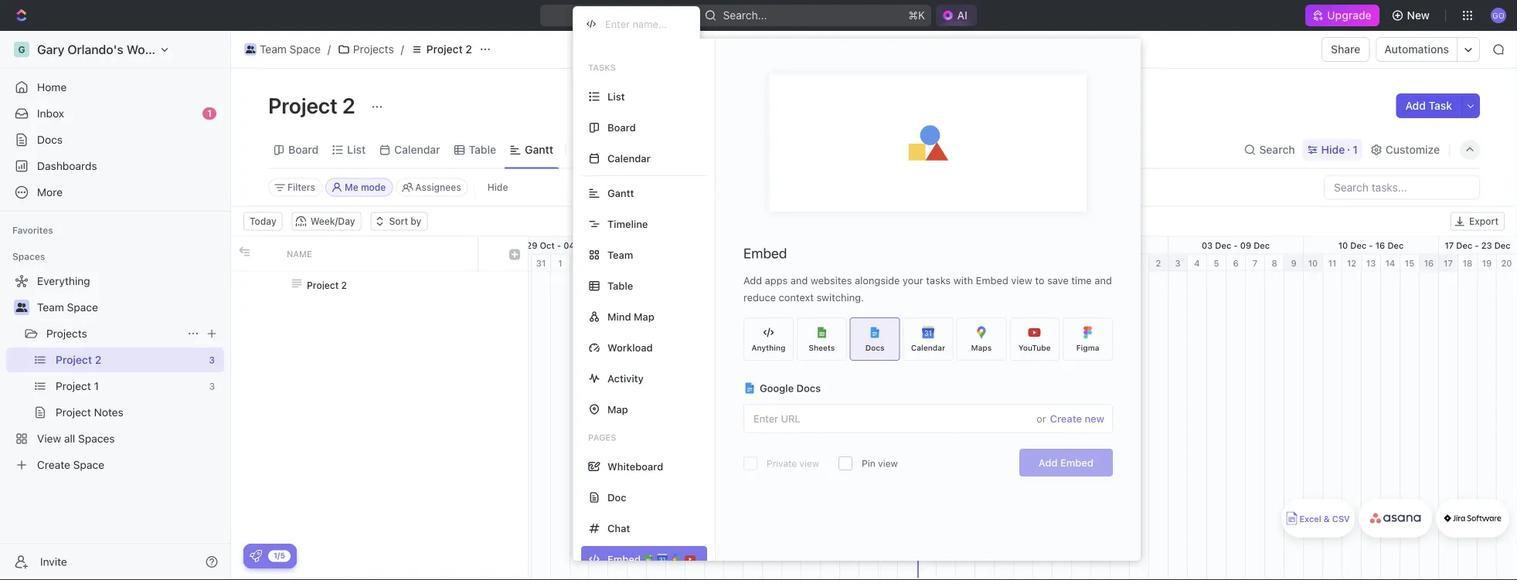 Task type: vqa. For each thing, say whether or not it's contained in the screenshot.
member related to eloisefrancis23@gmail.com
no



Task type: describe. For each thing, give the bounding box(es) containing it.
embed inside add apps and websites alongside your tasks with embed view to save time and reduce context switching.
[[976, 275, 1009, 286]]

1 10 element from the left
[[725, 255, 744, 272]]

excel & csv
[[1300, 515, 1351, 525]]

name row
[[231, 237, 528, 272]]

upgrade
[[1328, 9, 1372, 22]]

Search tasks... text field
[[1325, 176, 1480, 199]]

3 dec from the left
[[1351, 240, 1367, 251]]

25 element
[[1015, 255, 1034, 272]]

1 9 from the left
[[712, 258, 717, 268]]

1 vertical spatial gantt
[[608, 188, 634, 199]]

save
[[1048, 275, 1069, 286]]

1 4 from the left
[[615, 258, 621, 268]]

add embed
[[1039, 457, 1094, 469]]

20
[[1502, 258, 1513, 268]]

sidebar navigation
[[0, 31, 231, 581]]

1 13 element from the left
[[783, 255, 802, 272]]

1 20 element from the left
[[918, 255, 937, 272]]

04
[[564, 240, 575, 251]]

table link
[[466, 139, 497, 161]]

alongside
[[855, 275, 900, 286]]

14
[[1386, 258, 1396, 268]]

1 column header from the left
[[231, 237, 254, 271]]

youtube
[[1019, 344, 1051, 353]]

your
[[903, 275, 924, 286]]

1 horizontal spatial team space link
[[240, 40, 325, 59]]

new
[[1085, 413, 1105, 425]]

sheets
[[809, 344, 835, 353]]

1 vertical spatial team space link
[[37, 295, 221, 320]]

onboarding checklist button element
[[250, 551, 262, 563]]

4 column header from the left
[[502, 237, 528, 271]]

29 oct - 04 nov
[[527, 240, 594, 251]]

1 vertical spatial project 2
[[268, 92, 360, 118]]

search
[[1260, 143, 1296, 156]]

23
[[1482, 240, 1493, 251]]

1 and from the left
[[791, 275, 808, 286]]

team inside sidebar navigation
[[37, 301, 64, 314]]

2 horizontal spatial calendar
[[912, 344, 946, 353]]

0 vertical spatial projects link
[[334, 40, 398, 59]]

17 for 17
[[1445, 258, 1454, 268]]

table inside the table link
[[469, 143, 497, 156]]

18 element containing 18
[[1459, 255, 1478, 272]]

17 element containing 17
[[1440, 255, 1459, 272]]

favorites button
[[6, 221, 59, 240]]

view button
[[573, 139, 623, 161]]

favorites
[[12, 225, 53, 236]]

1 horizontal spatial map
[[634, 311, 655, 323]]

31
[[536, 258, 546, 268]]

2 3 from the left
[[1176, 258, 1181, 268]]

maps
[[972, 344, 992, 353]]

05 nov - 11 nov
[[663, 240, 728, 251]]

1 11 element from the left
[[744, 255, 763, 272]]

mind map
[[608, 311, 655, 323]]

5 element
[[628, 255, 647, 272]]

project inside cell
[[307, 280, 339, 291]]

1 19 element from the left
[[899, 255, 918, 272]]

tasks
[[588, 63, 616, 73]]

embed inside button
[[1061, 457, 1094, 469]]

2 12 element from the left
[[1343, 255, 1363, 272]]

2 horizontal spatial docs
[[866, 344, 885, 353]]

2 13 from the left
[[1367, 258, 1377, 268]]

whiteboard
[[608, 461, 664, 473]]

0 horizontal spatial projects link
[[46, 322, 181, 346]]

2 and from the left
[[1095, 275, 1113, 286]]

11 for 2nd the 11 element from right
[[749, 258, 757, 268]]

7
[[1253, 258, 1258, 268]]

today inside button
[[250, 216, 277, 227]]

project 2 - 0.00% row
[[231, 272, 528, 299]]

timeline
[[608, 218, 648, 230]]

2 11 element from the left
[[1324, 255, 1343, 272]]

0 vertical spatial list
[[608, 91, 625, 102]]

10 element containing 10
[[1305, 255, 1324, 272]]

google docs
[[760, 383, 821, 394]]

add task
[[1406, 99, 1453, 112]]

Enter URL text field
[[745, 405, 1037, 433]]

30
[[516, 258, 527, 268]]

05
[[663, 240, 674, 251]]

8
[[1272, 258, 1278, 268]]

1 vertical spatial today
[[922, 275, 944, 284]]

1 vertical spatial project
[[268, 92, 338, 118]]

1 horizontal spatial projects
[[353, 43, 394, 56]]

23 element
[[976, 255, 995, 272]]

view for private view
[[800, 459, 820, 469]]

03 dec - 09 dec
[[1202, 240, 1271, 251]]

share
[[1332, 43, 1361, 56]]

29
[[527, 240, 538, 251]]

reduce
[[744, 292, 776, 304]]

mind
[[608, 311, 631, 323]]

1 18 element from the left
[[879, 255, 899, 272]]

21 element
[[937, 255, 957, 272]]

1 horizontal spatial team
[[260, 43, 287, 56]]

2 30 element from the left
[[1111, 255, 1131, 272]]

csv
[[1333, 515, 1351, 525]]

project 2 link
[[407, 40, 476, 59]]

task
[[1429, 99, 1453, 112]]

board inside board link
[[288, 143, 319, 156]]

Enter name... field
[[604, 17, 687, 31]]

17 dec - 23 dec element
[[1440, 237, 1518, 254]]

pin view
[[862, 459, 898, 469]]

7 element
[[667, 255, 686, 272]]

1 15 element from the left
[[821, 255, 841, 272]]

5
[[1214, 258, 1220, 268]]

home link
[[6, 75, 224, 100]]

add for add apps and websites alongside your tasks with embed view to save time and reduce context switching.
[[744, 275, 763, 286]]

0 horizontal spatial 11
[[701, 240, 709, 251]]

2 horizontal spatial team
[[608, 249, 634, 261]]

24 element
[[995, 255, 1015, 272]]

1 vertical spatial table
[[608, 280, 634, 292]]

activity
[[608, 373, 644, 385]]

add for add task
[[1406, 99, 1427, 112]]

automations button
[[1378, 38, 1458, 61]]

2 vertical spatial docs
[[797, 383, 821, 394]]

websites
[[811, 275, 852, 286]]

22 element
[[957, 255, 976, 272]]

12 nov - 18 nov element
[[763, 237, 899, 254]]

15
[[1406, 258, 1415, 268]]

export
[[1470, 216, 1499, 227]]

6 element
[[647, 255, 667, 272]]

private view
[[767, 459, 820, 469]]

onboarding checklist button image
[[250, 551, 262, 563]]

export button
[[1451, 212, 1506, 231]]

27 element
[[1053, 255, 1073, 272]]

invite
[[40, 556, 67, 569]]

1 14 element from the left
[[802, 255, 821, 272]]

excel & csv link
[[1282, 500, 1356, 538]]

project 2 cell
[[278, 272, 479, 299]]

figma
[[1077, 344, 1100, 353]]

add task button
[[1397, 94, 1462, 118]]

10 dec - 16 dec element
[[1305, 237, 1440, 254]]

- for 16
[[1370, 240, 1374, 251]]

upgrade link
[[1306, 5, 1380, 26]]

docs link
[[6, 128, 224, 152]]

26 nov - 02 dec element
[[1034, 237, 1169, 254]]

1 16 element from the left
[[841, 255, 860, 272]]

customize button
[[1366, 139, 1445, 161]]

home
[[37, 81, 67, 94]]

2 dec from the left
[[1254, 240, 1271, 251]]

gantt link
[[522, 139, 554, 161]]

19 element containing 19
[[1478, 255, 1498, 272]]

space inside sidebar navigation
[[67, 301, 98, 314]]

0 vertical spatial team space
[[260, 43, 321, 56]]

workload
[[608, 342, 653, 354]]

apps
[[765, 275, 788, 286]]

2 inside cell
[[341, 280, 347, 291]]

or
[[1037, 413, 1047, 425]]

16 element containing 16
[[1421, 255, 1440, 272]]

hide button
[[481, 178, 515, 197]]

18
[[1464, 258, 1473, 268]]



Task type: locate. For each thing, give the bounding box(es) containing it.
03 dec - 09 dec element
[[1169, 237, 1305, 254]]

0 horizontal spatial board
[[288, 143, 319, 156]]

12 up apps
[[768, 258, 777, 268]]

2 20 element from the left
[[1498, 255, 1518, 272]]

0 horizontal spatial map
[[608, 404, 628, 416]]

view button
[[573, 132, 623, 168]]

0 horizontal spatial team space link
[[37, 295, 221, 320]]

with
[[954, 275, 974, 286]]

10 element right 8 element
[[725, 255, 744, 272]]

project
[[427, 43, 463, 56], [268, 92, 338, 118], [307, 280, 339, 291]]

⌘k
[[909, 9, 926, 22]]

add for add embed
[[1039, 457, 1058, 469]]

15 element
[[821, 255, 841, 272], [1401, 255, 1421, 272]]

17 element left the 18
[[1440, 255, 1459, 272]]

0 horizontal spatial projects
[[46, 327, 87, 340]]

1 horizontal spatial 11 element
[[1324, 255, 1343, 272]]

30 element left 31
[[513, 255, 532, 272]]

anything
[[752, 344, 786, 353]]

hide down the table link
[[488, 182, 508, 193]]

2 vertical spatial project 2
[[307, 280, 347, 291]]

hide 1
[[1322, 143, 1359, 156]]

1 horizontal spatial today
[[922, 275, 944, 284]]

project 2 tree grid
[[231, 237, 528, 579]]

15 element up websites
[[821, 255, 841, 272]]

0 horizontal spatial add
[[744, 275, 763, 286]]

11 element up reduce
[[744, 255, 763, 272]]

4 dec from the left
[[1388, 240, 1405, 251]]

assignees
[[416, 182, 461, 193]]

 image
[[510, 249, 520, 260]]

1 horizontal spatial 12 element
[[1343, 255, 1363, 272]]

inbox
[[37, 107, 64, 120]]

1 horizontal spatial 10
[[1339, 240, 1349, 251]]

28 element
[[1073, 255, 1092, 272]]

view right private
[[800, 459, 820, 469]]

13 up apps
[[787, 258, 797, 268]]

16 right 15 on the right top
[[1425, 258, 1435, 268]]

2 19 element from the left
[[1478, 255, 1498, 272]]

today button
[[244, 212, 283, 231]]

2 12 from the left
[[1348, 258, 1357, 268]]

0 vertical spatial space
[[290, 43, 321, 56]]

30 element containing 30
[[513, 255, 532, 272]]

hide right search
[[1322, 143, 1346, 156]]

31 element
[[532, 255, 551, 272]]

18 element left '19'
[[1459, 255, 1478, 272]]

2 vertical spatial embed
[[1061, 457, 1094, 469]]

embed up apps
[[744, 245, 787, 262]]

team space link
[[240, 40, 325, 59], [37, 295, 221, 320]]

19
[[1483, 258, 1493, 268]]

project 2 inside cell
[[307, 280, 347, 291]]

12 element up apps
[[763, 255, 783, 272]]

name
[[287, 249, 312, 259]]

and up context
[[791, 275, 808, 286]]

dec up the 18
[[1457, 240, 1473, 251]]

29 element
[[1092, 255, 1111, 272]]

gantt right the table link
[[525, 143, 554, 156]]

1 horizontal spatial table
[[608, 280, 634, 292]]

05 nov - 11 nov element
[[628, 237, 763, 254]]

gantt up timeline
[[608, 188, 634, 199]]

1 horizontal spatial hide
[[1322, 143, 1346, 156]]

0 horizontal spatial docs
[[37, 133, 63, 146]]

and down 29 element
[[1095, 275, 1113, 286]]

chat
[[608, 523, 630, 535]]

0 vertical spatial table
[[469, 143, 497, 156]]

1 vertical spatial list
[[347, 143, 366, 156]]

9 right '8'
[[1292, 258, 1297, 268]]

column header
[[231, 237, 254, 271], [254, 237, 278, 271], [479, 237, 502, 271], [502, 237, 528, 271]]

1 13 from the left
[[787, 258, 797, 268]]

tree inside sidebar navigation
[[6, 269, 224, 478]]

0 horizontal spatial list
[[347, 143, 366, 156]]

automations
[[1385, 43, 1450, 56]]

name column header
[[278, 237, 479, 271]]

09
[[1241, 240, 1252, 251]]

0 horizontal spatial 16
[[1376, 240, 1386, 251]]

list
[[608, 91, 625, 102], [347, 143, 366, 156]]

0 vertical spatial project 2
[[427, 43, 472, 56]]

0 horizontal spatial user group image
[[16, 303, 27, 312]]

1 vertical spatial team
[[608, 249, 634, 261]]

26 element
[[1034, 255, 1053, 272]]

nov for 04
[[577, 240, 594, 251]]

2 4 from the left
[[1195, 258, 1201, 268]]

- for 11
[[694, 240, 699, 251]]

2 16 element from the left
[[1421, 255, 1440, 272]]

projects
[[353, 43, 394, 56], [46, 327, 87, 340]]

17 element
[[860, 255, 879, 272], [1440, 255, 1459, 272]]

2 15 element from the left
[[1401, 255, 1421, 272]]

14 element left 15 on the right top
[[1382, 255, 1401, 272]]

10 for 10
[[1309, 258, 1319, 268]]

2 17 element from the left
[[1440, 255, 1459, 272]]

10
[[1339, 240, 1349, 251], [1309, 258, 1319, 268]]

calendar up timeline
[[608, 153, 651, 164]]

9 right 8 element
[[712, 258, 717, 268]]

11 up reduce
[[749, 258, 757, 268]]

nov for 11
[[712, 240, 728, 251]]

0 horizontal spatial 3
[[596, 258, 601, 268]]

0 vertical spatial map
[[634, 311, 655, 323]]

0 horizontal spatial 15 element
[[821, 255, 841, 272]]

0 horizontal spatial and
[[791, 275, 808, 286]]

8 element
[[686, 255, 705, 272]]

board up view
[[608, 122, 636, 133]]

context
[[779, 292, 814, 304]]

14 element
[[802, 255, 821, 272], [1382, 255, 1401, 272]]

1 / from the left
[[328, 43, 331, 56]]

dashboards
[[37, 160, 97, 172]]

17 element up alongside
[[860, 255, 879, 272]]

dashboards link
[[6, 154, 224, 179]]

11 element
[[744, 255, 763, 272], [1324, 255, 1343, 272]]

19 element down 23
[[1478, 255, 1498, 272]]

docs down inbox at the top left of the page
[[37, 133, 63, 146]]

to
[[1036, 275, 1045, 286]]

1 30 element from the left
[[513, 255, 532, 272]]

0 horizontal spatial 13 element
[[783, 255, 802, 272]]

1 vertical spatial map
[[608, 404, 628, 416]]

excel
[[1300, 515, 1322, 525]]

0 horizontal spatial gantt
[[525, 143, 554, 156]]

2 / from the left
[[401, 43, 404, 56]]

0 horizontal spatial 16 element
[[841, 255, 860, 272]]

2 vertical spatial team
[[37, 301, 64, 314]]

1 horizontal spatial 15 element
[[1401, 255, 1421, 272]]

- for 04
[[557, 240, 561, 251]]

table down 5 element
[[608, 280, 634, 292]]

14 element containing 14
[[1382, 255, 1401, 272]]

1 vertical spatial hide
[[488, 182, 508, 193]]

1 vertical spatial embed
[[976, 275, 1009, 286]]

16 element right 15 on the right top
[[1421, 255, 1440, 272]]

0 vertical spatial user group image
[[246, 46, 255, 53]]

0 vertical spatial add
[[1406, 99, 1427, 112]]

30 element
[[513, 255, 532, 272], [1111, 255, 1131, 272]]

add up reduce
[[744, 275, 763, 286]]

1 vertical spatial projects
[[46, 327, 87, 340]]

0 horizontal spatial 10 element
[[725, 255, 744, 272]]

spaces
[[12, 251, 45, 262]]

add down or
[[1039, 457, 1058, 469]]

19 element
[[899, 255, 918, 272], [1478, 255, 1498, 272]]

dec down search tasks... text field
[[1351, 240, 1367, 251]]

calendar left maps
[[912, 344, 946, 353]]

/
[[328, 43, 331, 56], [401, 43, 404, 56]]

0 horizontal spatial 19 element
[[899, 255, 918, 272]]

1 horizontal spatial docs
[[797, 383, 821, 394]]

projects inside sidebar navigation
[[46, 327, 87, 340]]

 image inside name row
[[510, 249, 520, 260]]

search...
[[724, 9, 768, 22]]

1 horizontal spatial projects link
[[334, 40, 398, 59]]

view
[[1012, 275, 1033, 286], [800, 459, 820, 469], [879, 459, 898, 469]]

dec up 14
[[1388, 240, 1405, 251]]

20 element right '19'
[[1498, 255, 1518, 272]]

1 dec from the left
[[1216, 240, 1232, 251]]

0 vertical spatial team space link
[[240, 40, 325, 59]]

6
[[1234, 258, 1239, 268]]

1 vertical spatial team space
[[37, 301, 98, 314]]

1 horizontal spatial space
[[290, 43, 321, 56]]

1 vertical spatial board
[[288, 143, 319, 156]]

calendar up assignees button
[[395, 143, 441, 156]]

add inside add apps and websites alongside your tasks with embed view to save time and reduce context switching.
[[744, 275, 763, 286]]

add apps and websites alongside your tasks with embed view to save time and reduce context switching.
[[744, 275, 1113, 304]]

10 element
[[725, 255, 744, 272], [1305, 255, 1324, 272]]

16 element up websites
[[841, 255, 860, 272]]

10 inside "element"
[[1339, 240, 1349, 251]]

1 nov from the left
[[577, 240, 594, 251]]

private
[[767, 459, 797, 469]]

10 for 10 dec - 16 dec
[[1339, 240, 1349, 251]]

- left '04'
[[557, 240, 561, 251]]

13 element
[[783, 255, 802, 272], [1363, 255, 1382, 272]]

19 element up your
[[899, 255, 918, 272]]

14 element down 12 nov - 18 nov element
[[802, 255, 821, 272]]

dec
[[1216, 240, 1232, 251], [1254, 240, 1271, 251], [1351, 240, 1367, 251], [1388, 240, 1405, 251], [1457, 240, 1473, 251], [1495, 240, 1511, 251]]

0 horizontal spatial table
[[469, 143, 497, 156]]

1 vertical spatial user group image
[[16, 303, 27, 312]]

1 horizontal spatial calendar
[[608, 153, 651, 164]]

&
[[1324, 515, 1331, 525]]

docs right google
[[797, 383, 821, 394]]

4 - from the left
[[1370, 240, 1374, 251]]

embed
[[744, 245, 787, 262], [976, 275, 1009, 286], [1061, 457, 1094, 469]]

- for 09
[[1234, 240, 1238, 251]]

20 element up tasks
[[918, 255, 937, 272]]

2 14 element from the left
[[1382, 255, 1401, 272]]

17 left the 18
[[1445, 258, 1454, 268]]

4 left 5
[[1195, 258, 1201, 268]]

1 vertical spatial 16
[[1425, 258, 1435, 268]]

0 vertical spatial 16
[[1376, 240, 1386, 251]]

15 element right 14
[[1401, 255, 1421, 272]]

user group image inside team space link
[[246, 46, 255, 53]]

add left the task
[[1406, 99, 1427, 112]]

3
[[596, 258, 601, 268], [1176, 258, 1181, 268]]

5 dec from the left
[[1457, 240, 1473, 251]]

0 horizontal spatial 4
[[615, 258, 621, 268]]

search button
[[1240, 139, 1300, 161]]

4 left 5 element
[[615, 258, 621, 268]]

1 inside sidebar navigation
[[207, 108, 212, 119]]

board link
[[285, 139, 319, 161]]

1 12 from the left
[[768, 258, 777, 268]]

1 horizontal spatial add
[[1039, 457, 1058, 469]]

9
[[712, 258, 717, 268], [1292, 258, 1297, 268]]

2 column header from the left
[[254, 237, 278, 271]]

19 nov - 25 nov element
[[899, 237, 1034, 254]]

1 horizontal spatial 4
[[1195, 258, 1201, 268]]

12
[[768, 258, 777, 268], [1348, 258, 1357, 268]]

0 horizontal spatial hide
[[488, 182, 508, 193]]

user group image
[[246, 46, 255, 53], [16, 303, 27, 312]]

add embed button
[[1020, 449, 1114, 477]]

3 nov from the left
[[712, 240, 728, 251]]

space
[[290, 43, 321, 56], [67, 301, 98, 314]]

dec right 03
[[1216, 240, 1232, 251]]

2 18 element from the left
[[1459, 255, 1478, 272]]

0 horizontal spatial 14 element
[[802, 255, 821, 272]]

1 horizontal spatial view
[[879, 459, 898, 469]]

1 horizontal spatial 18 element
[[1459, 255, 1478, 272]]

calendar
[[395, 143, 441, 156], [608, 153, 651, 164], [912, 344, 946, 353]]

2 horizontal spatial 11
[[1329, 258, 1337, 268]]

0 vertical spatial projects
[[353, 43, 394, 56]]

0 horizontal spatial 20 element
[[918, 255, 937, 272]]

dec right 09
[[1254, 240, 1271, 251]]

13 down 10 dec - 16 dec
[[1367, 258, 1377, 268]]

- down search tasks... text field
[[1370, 240, 1374, 251]]

0 vertical spatial today
[[250, 216, 277, 227]]

2 - from the left
[[694, 240, 699, 251]]

1 - from the left
[[557, 240, 561, 251]]

0 horizontal spatial 30 element
[[513, 255, 532, 272]]

17
[[1446, 240, 1455, 251], [1445, 258, 1454, 268]]

pages
[[588, 433, 617, 443]]

3 column header from the left
[[479, 237, 502, 271]]

2 10 element from the left
[[1305, 255, 1324, 272]]

board left list link
[[288, 143, 319, 156]]

1 vertical spatial docs
[[866, 344, 885, 353]]

tasks
[[927, 275, 951, 286]]

2 vertical spatial project
[[307, 280, 339, 291]]

- left 09
[[1234, 240, 1238, 251]]

11 up 8 element
[[701, 240, 709, 251]]

team space inside sidebar navigation
[[37, 301, 98, 314]]

docs inside sidebar navigation
[[37, 133, 63, 146]]

0 horizontal spatial 18 element
[[879, 255, 899, 272]]

03
[[1202, 240, 1213, 251]]

 image
[[239, 246, 250, 257]]

google
[[760, 383, 794, 394]]

0 horizontal spatial today
[[250, 216, 277, 227]]

16 element
[[841, 255, 860, 272], [1421, 255, 1440, 272]]

6 dec from the left
[[1495, 240, 1511, 251]]

project 2
[[427, 43, 472, 56], [268, 92, 360, 118], [307, 280, 347, 291]]

18 element up alongside
[[879, 255, 899, 272]]

list down tasks
[[608, 91, 625, 102]]

pin
[[862, 459, 876, 469]]

16
[[1376, 240, 1386, 251], [1425, 258, 1435, 268]]

new
[[1408, 9, 1431, 22]]

1 horizontal spatial 17 element
[[1440, 255, 1459, 272]]

- for 23
[[1476, 240, 1480, 251]]

dec right 23
[[1495, 240, 1511, 251]]

2 13 element from the left
[[1363, 255, 1382, 272]]

1 horizontal spatial board
[[608, 122, 636, 133]]

13 element down 10 dec - 16 dec "element"
[[1363, 255, 1382, 272]]

- up 8 element
[[694, 240, 699, 251]]

view inside add apps and websites alongside your tasks with embed view to save time and reduce context switching.
[[1012, 275, 1033, 286]]

16 inside "element"
[[1376, 240, 1386, 251]]

docs right the sheets
[[866, 344, 885, 353]]

3 left 5
[[1176, 258, 1181, 268]]

1 horizontal spatial 19 element
[[1478, 255, 1498, 272]]

tree
[[6, 269, 224, 478]]

gantt
[[525, 143, 554, 156], [608, 188, 634, 199]]

2 9 from the left
[[1292, 258, 1297, 268]]

12 down 10 dec - 16 dec
[[1348, 258, 1357, 268]]

29 oct - 04 nov element
[[493, 237, 628, 254]]

0 horizontal spatial 13
[[787, 258, 797, 268]]

5 - from the left
[[1476, 240, 1480, 251]]

add
[[1406, 99, 1427, 112], [744, 275, 763, 286], [1039, 457, 1058, 469]]

0 vertical spatial project
[[427, 43, 463, 56]]

hide inside button
[[488, 182, 508, 193]]

0 horizontal spatial embed
[[744, 245, 787, 262]]

tree containing team space
[[6, 269, 224, 478]]

12 element
[[763, 255, 783, 272], [1343, 255, 1363, 272]]

switching.
[[817, 292, 864, 304]]

map right mind
[[634, 311, 655, 323]]

user group image inside sidebar navigation
[[16, 303, 27, 312]]

list right board link
[[347, 143, 366, 156]]

0 horizontal spatial calendar
[[395, 143, 441, 156]]

- left 23
[[1476, 240, 1480, 251]]

1/5
[[274, 552, 285, 561]]

new button
[[1386, 3, 1440, 28]]

or create new
[[1037, 413, 1105, 425]]

3 - from the left
[[1234, 240, 1238, 251]]

1 horizontal spatial 13 element
[[1363, 255, 1382, 272]]

16 down search tasks... text field
[[1376, 240, 1386, 251]]

10 dec - 16 dec
[[1339, 240, 1405, 251]]

0 horizontal spatial space
[[67, 301, 98, 314]]

1 horizontal spatial and
[[1095, 275, 1113, 286]]

hide for hide
[[488, 182, 508, 193]]

12 element down 10 dec - 16 dec
[[1343, 255, 1363, 272]]

2 horizontal spatial embed
[[1061, 457, 1094, 469]]

20 element
[[918, 255, 937, 272], [1498, 255, 1518, 272]]

1 horizontal spatial gantt
[[608, 188, 634, 199]]

18 element
[[879, 255, 899, 272], [1459, 255, 1478, 272]]

table up hide button
[[469, 143, 497, 156]]

map down activity
[[608, 404, 628, 416]]

4
[[615, 258, 621, 268], [1195, 258, 1201, 268]]

17 down export button at the top
[[1446, 240, 1455, 251]]

0 vertical spatial 10
[[1339, 240, 1349, 251]]

1 17 element from the left
[[860, 255, 879, 272]]

oct
[[540, 240, 555, 251]]

 image inside column header
[[239, 246, 250, 257]]

view right 'pin'
[[879, 459, 898, 469]]

0 horizontal spatial 12 element
[[763, 255, 783, 272]]

17 dec - 23 dec
[[1446, 240, 1511, 251]]

calendar link
[[391, 139, 441, 161]]

embed down 'or create new'
[[1061, 457, 1094, 469]]

assignees button
[[396, 178, 468, 197]]

15 element containing 15
[[1401, 255, 1421, 272]]

2 nov from the left
[[676, 240, 692, 251]]

board
[[608, 122, 636, 133], [288, 143, 319, 156]]

3 left 5 element
[[596, 258, 601, 268]]

0 horizontal spatial 10
[[1309, 258, 1319, 268]]

1 horizontal spatial 9
[[1292, 258, 1297, 268]]

create
[[1051, 413, 1083, 425]]

1
[[207, 108, 212, 119], [1353, 143, 1359, 156], [559, 258, 563, 268], [1138, 258, 1142, 268]]

map
[[634, 311, 655, 323], [608, 404, 628, 416]]

0 horizontal spatial view
[[800, 459, 820, 469]]

share button
[[1322, 37, 1371, 62]]

13 element up apps
[[783, 255, 802, 272]]

17 for 17 dec - 23 dec
[[1446, 240, 1455, 251]]

1 horizontal spatial 12
[[1348, 258, 1357, 268]]

10 element right '8'
[[1305, 255, 1324, 272]]

30 element down 26 nov - 02 dec element
[[1111, 255, 1131, 272]]

docs
[[37, 133, 63, 146], [866, 344, 885, 353], [797, 383, 821, 394]]

1 12 element from the left
[[763, 255, 783, 272]]

0 horizontal spatial team
[[37, 301, 64, 314]]

0 horizontal spatial /
[[328, 43, 331, 56]]

view for pin view
[[879, 459, 898, 469]]

1 vertical spatial add
[[744, 275, 763, 286]]

20 element containing 20
[[1498, 255, 1518, 272]]

11 down 10 dec - 16 dec "element"
[[1329, 258, 1337, 268]]

hide for hide 1
[[1322, 143, 1346, 156]]

embed down 23 'element'
[[976, 275, 1009, 286]]

customize
[[1386, 143, 1441, 156]]

view
[[593, 143, 618, 156]]

view down 25 element
[[1012, 275, 1033, 286]]

1 horizontal spatial 3
[[1176, 258, 1181, 268]]

list link
[[344, 139, 366, 161]]

0 horizontal spatial nov
[[577, 240, 594, 251]]

1 3 from the left
[[596, 258, 601, 268]]

0 vertical spatial 17
[[1446, 240, 1455, 251]]

11 for second the 11 element from left
[[1329, 258, 1337, 268]]

11 element down 10 dec - 16 dec
[[1324, 255, 1343, 272]]



